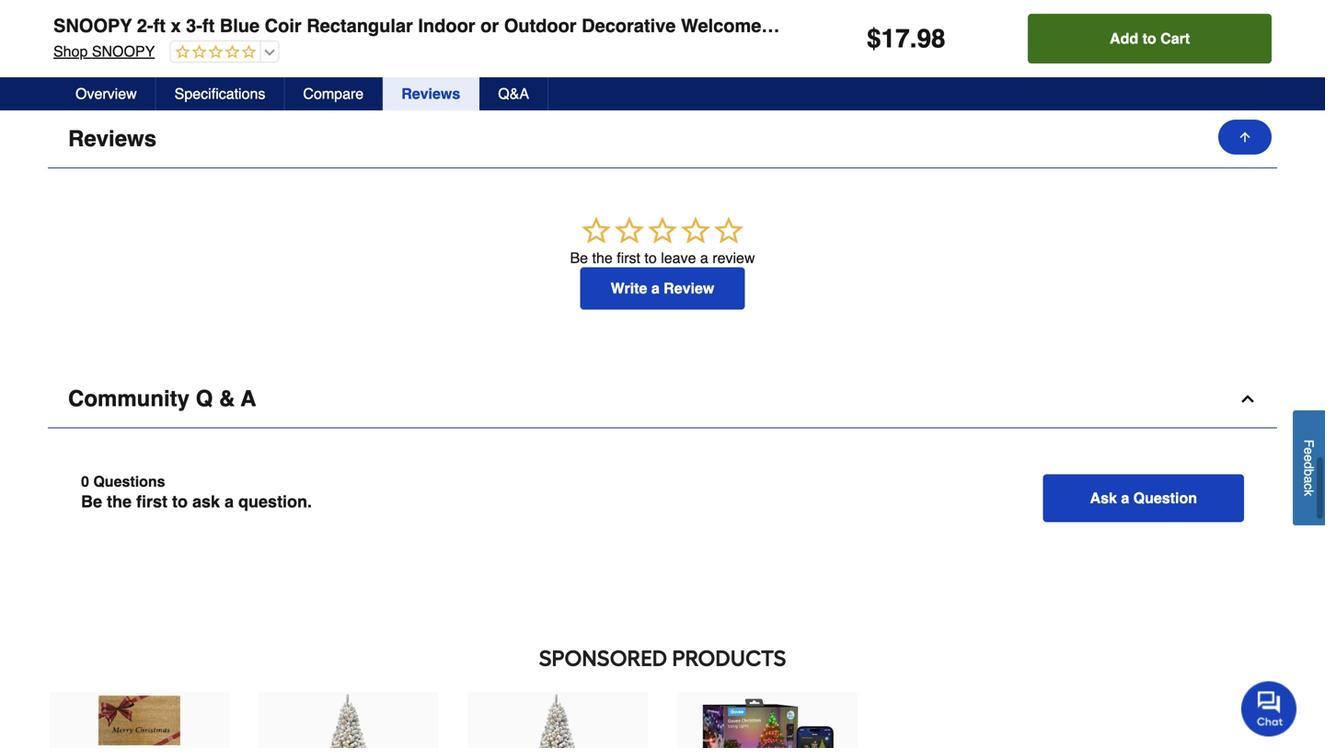 Task type: vqa. For each thing, say whether or not it's contained in the screenshot.
60639 button corresponding to 59
no



Task type: locate. For each thing, give the bounding box(es) containing it.
reviews
[[402, 85, 461, 102], [68, 126, 157, 152]]

community q & a
[[68, 386, 256, 412]]

0 vertical spatial zero stars image
[[171, 44, 256, 61]]

2 rectangular cell from the left
[[1116, 40, 1268, 58]]

snoopy up shape
[[53, 15, 132, 36]]

chevron up image inside 'community q & a' button
[[1239, 390, 1258, 409]]

1 vertical spatial be
[[81, 493, 102, 512]]

ft left x
[[153, 15, 166, 36]]

a
[[701, 250, 709, 267], [652, 280, 660, 297], [1302, 476, 1317, 483], [1122, 490, 1130, 507], [225, 493, 234, 512]]

reviews button
[[383, 77, 480, 110], [48, 111, 1278, 169]]

first inside 0 questions be the first to ask a question.
[[136, 493, 168, 512]]

e
[[1302, 448, 1317, 455], [1302, 455, 1317, 462]]

rectangular
[[307, 15, 413, 36], [853, 40, 933, 57], [1116, 40, 1195, 57]]

chevron up image for community q & a
[[1239, 390, 1258, 409]]

govee 200-count 62-ft multi-function multicolor led plug-in christmas string lights timer image
[[696, 694, 839, 748]]

.
[[910, 24, 917, 53]]

1 horizontal spatial ft
[[202, 15, 215, 36]]

first up write
[[617, 250, 641, 267]]

welcome
[[681, 15, 762, 36]]

rectangular cell
[[853, 40, 1005, 58], [1116, 40, 1268, 58]]

0 vertical spatial the
[[592, 250, 613, 267]]

rubber-cal 2-ft x 3-ft brown rectangular indoor or outdoor winter door mat image
[[68, 694, 212, 748]]

0 horizontal spatial zero stars image
[[171, 44, 256, 61]]

1 horizontal spatial to
[[645, 250, 657, 267]]

q&a
[[498, 85, 529, 102]]

2 e from the top
[[1302, 455, 1317, 462]]

2 chevron up image from the top
[[1239, 390, 1258, 409]]

ask
[[192, 493, 220, 512]]

the
[[592, 250, 613, 267], [107, 493, 132, 512]]

x
[[171, 15, 181, 36]]

door
[[767, 15, 810, 36]]

1 horizontal spatial first
[[617, 250, 641, 267]]

first down questions
[[136, 493, 168, 512]]

0 questions be the first to ask a question.
[[81, 473, 312, 512]]

c
[[1302, 483, 1317, 490]]

0 horizontal spatial be
[[81, 493, 102, 512]]

be
[[570, 250, 588, 267], [81, 493, 102, 512]]

to
[[1143, 30, 1157, 47], [645, 250, 657, 267], [172, 493, 188, 512]]

zero stars image up be the first to leave a review
[[579, 215, 747, 249]]

d
[[1302, 462, 1317, 469]]

1 chevron up image from the top
[[1239, 130, 1258, 148]]

1 horizontal spatial zero stars image
[[579, 215, 747, 249]]

0 horizontal spatial rectangular cell
[[853, 40, 1005, 58]]

the up write
[[592, 250, 613, 267]]

indoor
[[418, 15, 476, 36]]

ft left blue
[[202, 15, 215, 36]]

0 horizontal spatial ft
[[153, 15, 166, 36]]

2 horizontal spatial to
[[1143, 30, 1157, 47]]

1 vertical spatial reviews
[[68, 126, 157, 152]]

reviews down overview button
[[68, 126, 157, 152]]

chevron up image for reviews
[[1239, 130, 1258, 148]]

snoopy down 2- at the left of page
[[92, 43, 155, 60]]

chevron up image
[[1239, 130, 1258, 148], [1239, 390, 1258, 409]]

question.
[[238, 493, 312, 512]]

1 vertical spatial chevron up image
[[1239, 390, 1258, 409]]

ask a question button
[[1044, 475, 1245, 523]]

write a review
[[611, 280, 715, 297]]

e up "b"
[[1302, 455, 1317, 462]]

first
[[617, 250, 641, 267], [136, 493, 168, 512]]

review
[[664, 280, 715, 297]]

1 vertical spatial the
[[107, 493, 132, 512]]

zero stars image
[[171, 44, 256, 61], [579, 215, 747, 249]]

0 vertical spatial snoopy
[[53, 15, 132, 36]]

review
[[713, 250, 755, 267]]

to left leave
[[645, 250, 657, 267]]

shape
[[80, 40, 124, 57]]

0 vertical spatial reviews
[[402, 85, 461, 102]]

a up the k
[[1302, 476, 1317, 483]]

k
[[1302, 490, 1317, 496]]

2 vertical spatial to
[[172, 493, 188, 512]]

be up the write a review button
[[570, 250, 588, 267]]

be down 0
[[81, 493, 102, 512]]

2-
[[137, 15, 153, 36]]

ask a question
[[1091, 490, 1198, 507]]

to right the add
[[1143, 30, 1157, 47]]

to inside 0 questions be the first to ask a question.
[[172, 493, 188, 512]]

17
[[882, 24, 910, 53]]

a right write
[[652, 280, 660, 297]]

overview button
[[57, 77, 156, 110]]

0 horizontal spatial to
[[172, 493, 188, 512]]

a right ask on the bottom
[[225, 493, 234, 512]]

q
[[196, 386, 213, 412]]

to left ask on the bottom
[[172, 493, 188, 512]]

add to cart
[[1110, 30, 1191, 47]]

0 vertical spatial be
[[570, 250, 588, 267]]

zero stars image down 3-
[[171, 44, 256, 61]]

0 horizontal spatial the
[[107, 493, 132, 512]]

0 horizontal spatial first
[[136, 493, 168, 512]]

1 horizontal spatial rectangular cell
[[1116, 40, 1268, 58]]

a inside 'button'
[[1302, 476, 1317, 483]]

a inside 0 questions be the first to ask a question.
[[225, 493, 234, 512]]

the down questions
[[107, 493, 132, 512]]

e up d
[[1302, 448, 1317, 455]]

0 vertical spatial first
[[617, 250, 641, 267]]

ft
[[153, 15, 166, 36], [202, 15, 215, 36]]

reviews down indoor
[[402, 85, 461, 102]]

0 vertical spatial chevron up image
[[1239, 130, 1258, 148]]

1 vertical spatial first
[[136, 493, 168, 512]]

questions
[[93, 473, 165, 490]]

snoopy
[[53, 15, 132, 36], [92, 43, 155, 60]]

2 horizontal spatial rectangular
[[1116, 40, 1195, 57]]

0 vertical spatial to
[[1143, 30, 1157, 47]]

mat
[[815, 15, 847, 36]]

products
[[673, 646, 787, 672]]

1 vertical spatial zero stars image
[[579, 215, 747, 249]]



Task type: describe. For each thing, give the bounding box(es) containing it.
2 ft from the left
[[202, 15, 215, 36]]

1 horizontal spatial the
[[592, 250, 613, 267]]

98
[[917, 24, 946, 53]]

0 horizontal spatial rectangular
[[307, 15, 413, 36]]

1 vertical spatial to
[[645, 250, 657, 267]]

compare button
[[285, 77, 383, 110]]

write a review button
[[581, 268, 745, 310]]

&
[[219, 386, 235, 412]]

a right ask
[[1122, 490, 1130, 507]]

to inside button
[[1143, 30, 1157, 47]]

write
[[611, 280, 648, 297]]

or
[[481, 15, 499, 36]]

leave
[[661, 250, 696, 267]]

sponsored
[[539, 646, 668, 672]]

blue
[[220, 15, 260, 36]]

1 horizontal spatial reviews
[[402, 85, 461, 102]]

sponsored products
[[539, 646, 787, 672]]

chat invite button image
[[1242, 681, 1298, 737]]

coir
[[265, 15, 302, 36]]

add
[[1110, 30, 1139, 47]]

q&a button
[[480, 77, 549, 110]]

outdoor
[[504, 15, 577, 36]]

1 ft from the left
[[153, 15, 166, 36]]

snoopy 2-ft x 3-ft blue coir rectangular indoor or outdoor decorative welcome door mat
[[53, 15, 847, 36]]

1 rectangular cell from the left
[[853, 40, 1005, 58]]

a
[[241, 386, 256, 412]]

f e e d b a c k button
[[1293, 410, 1326, 526]]

shop
[[53, 43, 88, 60]]

arrow up image
[[1238, 130, 1253, 145]]

1 vertical spatial snoopy
[[92, 43, 155, 60]]

question
[[1134, 490, 1198, 507]]

compare
[[303, 85, 364, 102]]

southdeep products heading
[[48, 641, 1278, 677]]

be inside 0 questions be the first to ask a question.
[[81, 493, 102, 512]]

add to cart button
[[1029, 14, 1272, 64]]

$
[[867, 24, 882, 53]]

f
[[1302, 440, 1317, 448]]

$ 17 . 98
[[867, 24, 946, 53]]

shop snoopy
[[53, 43, 155, 60]]

1 horizontal spatial be
[[570, 250, 588, 267]]

1 e from the top
[[1302, 448, 1317, 455]]

cart
[[1161, 30, 1191, 47]]

0
[[81, 473, 89, 490]]

specifications
[[175, 85, 266, 102]]

ask
[[1091, 490, 1118, 507]]

f e e d b a c k
[[1302, 440, 1317, 496]]

a right leave
[[701, 250, 709, 267]]

be the first to leave a review
[[570, 250, 755, 267]]

specifications button
[[156, 77, 285, 110]]

0 horizontal spatial reviews
[[68, 126, 157, 152]]

b
[[1302, 469, 1317, 476]]

community
[[68, 386, 190, 412]]

1 horizontal spatial rectangular
[[853, 40, 933, 57]]

the inside 0 questions be the first to ask a question.
[[107, 493, 132, 512]]

3-
[[186, 15, 202, 36]]

fraser hill farm 7.5-ft alaskan flocked pre-lit flocked artificial christmas tree with incandescent lights image
[[486, 694, 630, 748]]

fraser hill farm 7.5-ft silverton snowy pre-lit flocked artificial christmas tree with incandescent lights image
[[277, 694, 421, 748]]

overview
[[75, 85, 137, 102]]

decorative
[[582, 15, 676, 36]]

community q & a button
[[48, 371, 1278, 429]]



